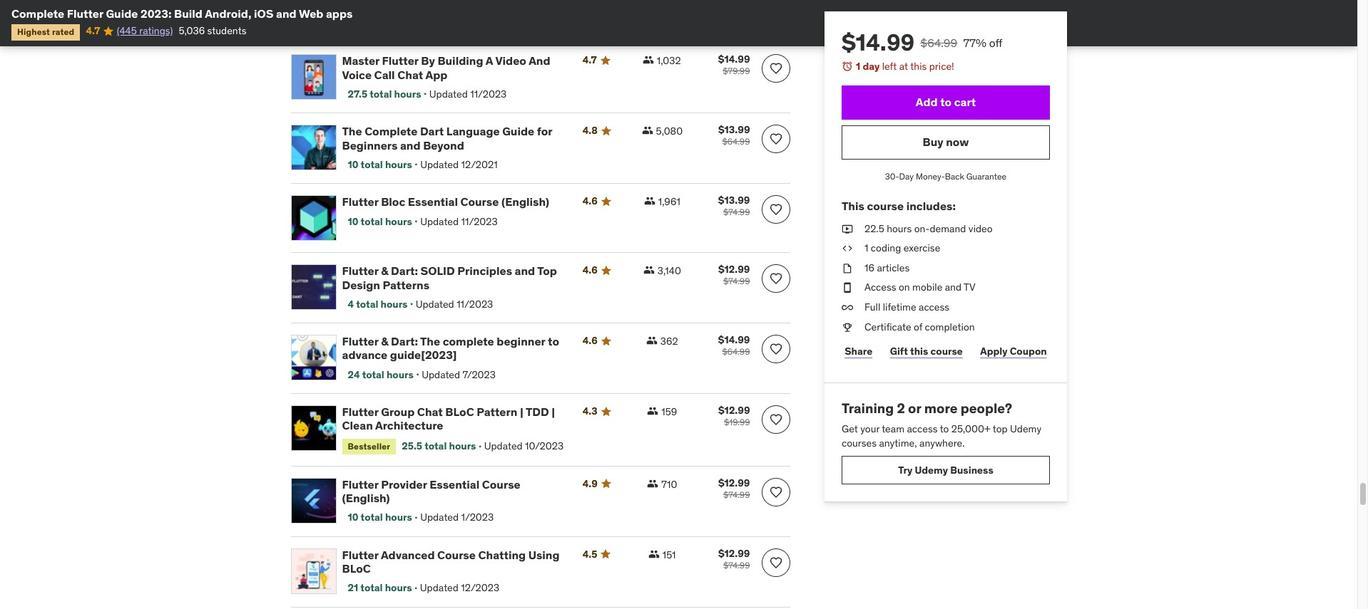 Task type: locate. For each thing, give the bounding box(es) containing it.
xsmall image for access on mobile and tv
[[841, 281, 853, 295]]

1 vertical spatial dart:
[[391, 335, 418, 349]]

10 total hours down beginners
[[348, 158, 412, 171]]

1 vertical spatial 4.6
[[583, 264, 598, 277]]

0 vertical spatial access
[[918, 301, 949, 314]]

1 vertical spatial access
[[907, 423, 937, 436]]

1 dart: from the top
[[391, 264, 418, 278]]

0 horizontal spatial |
[[520, 405, 523, 420]]

course inside flutter advanced course chatting using bloc
[[437, 549, 476, 563]]

$74.99 for flutter provider essential course (english)
[[723, 490, 750, 501]]

group
[[381, 405, 415, 420]]

3 $12.99 $74.99 from the top
[[718, 548, 750, 571]]

the inside the complete dart language guide for beginners and beyond
[[342, 124, 362, 139]]

3,140
[[657, 265, 681, 278]]

wishlist image right $13.99 $74.99
[[769, 203, 783, 217]]

1 4.6 from the top
[[583, 195, 598, 208]]

access
[[864, 281, 896, 294]]

10 down beginners
[[348, 158, 358, 171]]

0 vertical spatial course
[[460, 195, 499, 209]]

0 vertical spatial 11/2023
[[470, 88, 507, 100]]

& up 24 total hours
[[381, 335, 388, 349]]

updated 10/2023
[[484, 440, 564, 453]]

total for master flutter by building a video and voice call chat app
[[370, 88, 392, 100]]

4.7
[[86, 25, 100, 37], [583, 54, 597, 67]]

$12.99 $74.99 for flutter provider essential course (english)
[[718, 477, 750, 501]]

udemy right try
[[914, 464, 948, 477]]

10 for the complete dart language guide for beginners and beyond
[[348, 158, 358, 171]]

4.7 right rated
[[86, 25, 100, 37]]

0 vertical spatial this
[[910, 60, 926, 73]]

(english) for flutter provider essential course (english)
[[342, 492, 390, 506]]

21
[[348, 582, 358, 595]]

1 vertical spatial course
[[482, 478, 520, 492]]

android,
[[205, 6, 251, 21]]

|
[[520, 405, 523, 420], [552, 405, 555, 420]]

to up anywhere.
[[940, 423, 949, 436]]

3 wishlist image from the top
[[769, 413, 783, 427]]

1 wishlist image from the top
[[769, 62, 783, 76]]

$64.99 for $13.99 $64.99
[[722, 136, 750, 147]]

wishlist image right $14.99 $64.99
[[769, 343, 783, 357]]

2 $12.99 from the top
[[718, 405, 750, 417]]

guide left for
[[502, 124, 534, 139]]

1 vertical spatial 10
[[348, 215, 358, 228]]

5 wishlist image from the top
[[769, 556, 783, 571]]

12/2021
[[461, 158, 498, 171]]

the down 27.5
[[342, 124, 362, 139]]

3 wishlist image from the top
[[769, 272, 783, 286]]

11/2023 for solid
[[457, 298, 493, 311]]

1 vertical spatial 4.7
[[583, 54, 597, 67]]

$64.99 up $13.99 $74.99
[[722, 136, 750, 147]]

flutter for flutter advanced course chatting using bloc
[[342, 549, 379, 563]]

updated down beyond
[[420, 158, 459, 171]]

course inside gift this course link
[[930, 345, 962, 358]]

(english) inside flutter provider essential course (english)
[[342, 492, 390, 506]]

$12.99 right 159
[[718, 405, 750, 417]]

0 horizontal spatial (english)
[[342, 492, 390, 506]]

4 $12.99 from the top
[[718, 548, 750, 561]]

flutter inside flutter advanced course chatting using bloc
[[342, 549, 379, 563]]

$64.99 up price!
[[920, 36, 957, 50]]

0 vertical spatial $13.99
[[718, 124, 750, 136]]

total for flutter advanced course chatting using bloc
[[360, 582, 383, 595]]

3 $74.99 from the top
[[723, 490, 750, 501]]

1 vertical spatial the
[[420, 335, 440, 349]]

1 vertical spatial bloc
[[342, 562, 371, 576]]

lifetime
[[883, 301, 916, 314]]

1 horizontal spatial course
[[930, 345, 962, 358]]

$13.99 $64.99
[[718, 124, 750, 147]]

1 vertical spatial udemy
[[914, 464, 948, 477]]

1 $12.99 from the top
[[718, 263, 750, 276]]

xsmall image down this
[[841, 222, 853, 236]]

by
[[421, 54, 435, 68]]

& inside flutter & dart: solid principles and top design patterns
[[381, 264, 388, 278]]

dart: inside flutter & dart: the complete beginner to advance guide[2023]
[[391, 335, 418, 349]]

back
[[945, 171, 964, 182]]

bloc inside flutter advanced course chatting using bloc
[[342, 562, 371, 576]]

1 vertical spatial this
[[910, 345, 928, 358]]

a
[[486, 54, 493, 68]]

1 horizontal spatial 4.7
[[583, 54, 597, 67]]

flutter left bloc
[[342, 195, 379, 209]]

training
[[841, 400, 894, 417]]

0 vertical spatial essential
[[408, 195, 458, 209]]

(445 ratings)
[[117, 25, 173, 37]]

xsmall image left 159
[[647, 406, 659, 417]]

at
[[899, 60, 908, 73]]

2 vertical spatial updated 11/2023
[[416, 298, 493, 311]]

flutter left by at the top of page
[[382, 54, 419, 68]]

total for flutter bloc essential course (english)
[[361, 215, 383, 228]]

$12.99 $74.99 right the 151
[[718, 548, 750, 571]]

10 total hours for complete
[[348, 158, 412, 171]]

1 vertical spatial (english)
[[342, 492, 390, 506]]

1 vertical spatial wishlist image
[[769, 343, 783, 357]]

11/2023 for building
[[470, 88, 507, 100]]

0 vertical spatial 4.7
[[86, 25, 100, 37]]

0 vertical spatial $12.99 $74.99
[[718, 263, 750, 287]]

$12.99 down the $19.99
[[718, 477, 750, 490]]

xsmall image left the coding at the right top of the page
[[841, 242, 853, 256]]

1 vertical spatial 10 total hours
[[348, 215, 412, 228]]

xsmall image left "710"
[[647, 479, 659, 490]]

11/2023 down flutter & dart: solid principles and top design patterns link
[[457, 298, 493, 311]]

10 up 21
[[348, 512, 358, 525]]

25,000+
[[951, 423, 990, 436]]

0 horizontal spatial bloc
[[342, 562, 371, 576]]

1 10 total hours from the top
[[348, 158, 412, 171]]

7/2023
[[463, 369, 496, 381]]

dart: left solid
[[391, 264, 418, 278]]

chat right group
[[417, 405, 443, 420]]

1 vertical spatial updated 11/2023
[[420, 215, 498, 228]]

hours down patterns
[[381, 298, 408, 311]]

0 vertical spatial 10 total hours
[[348, 158, 412, 171]]

(445
[[117, 25, 137, 37]]

try
[[898, 464, 912, 477]]

flutter for flutter bloc essential course (english)
[[342, 195, 379, 209]]

3 10 total hours from the top
[[348, 512, 412, 525]]

0 horizontal spatial 1
[[856, 60, 860, 73]]

voice
[[342, 67, 372, 82]]

2 4.6 from the top
[[583, 264, 598, 277]]

2 vertical spatial to
[[940, 423, 949, 436]]

1 vertical spatial essential
[[429, 478, 480, 492]]

2023:
[[141, 6, 171, 21]]

dart: inside flutter & dart: solid principles and top design patterns
[[391, 264, 418, 278]]

exercise
[[903, 242, 940, 255]]

flutter for flutter provider essential course (english)
[[342, 478, 379, 492]]

$12.99 $74.99 for flutter advanced course chatting using bloc
[[718, 548, 750, 571]]

1 horizontal spatial udemy
[[1010, 423, 1041, 436]]

essential up the updated 1/2023
[[429, 478, 480, 492]]

1 vertical spatial course
[[930, 345, 962, 358]]

advanced
[[381, 549, 435, 563]]

updated down flutter & dart: solid principles and top design patterns
[[416, 298, 454, 311]]

$19.99
[[724, 417, 750, 428]]

this right gift
[[910, 345, 928, 358]]

0 vertical spatial complete
[[11, 6, 64, 21]]

flutter inside flutter & dart: the complete beginner to advance guide[2023]
[[342, 335, 379, 349]]

students
[[207, 25, 246, 37]]

share button
[[841, 337, 875, 366]]

essential for provider
[[429, 478, 480, 492]]

4 total hours
[[348, 298, 408, 311]]

$74.99 right the 151
[[723, 561, 750, 571]]

$74.99 right "1,961"
[[723, 207, 750, 218]]

complete up highest
[[11, 6, 64, 21]]

2 wishlist image from the top
[[769, 343, 783, 357]]

0 vertical spatial the
[[342, 124, 362, 139]]

day
[[899, 171, 913, 182]]

2 10 total hours from the top
[[348, 215, 412, 228]]

$74.99 up $14.99 $64.99
[[723, 276, 750, 287]]

2 this from the top
[[910, 345, 928, 358]]

10 total hours down bloc
[[348, 215, 412, 228]]

essential for bloc
[[408, 195, 458, 209]]

anywhere.
[[919, 437, 964, 450]]

this
[[910, 60, 926, 73], [910, 345, 928, 358]]

11/2023 for course
[[461, 215, 498, 228]]

1 horizontal spatial complete
[[365, 124, 418, 139]]

completion
[[924, 321, 974, 334]]

total right 25.5
[[425, 440, 447, 453]]

1
[[856, 60, 860, 73], [864, 242, 868, 255]]

top
[[992, 423, 1007, 436]]

4.9
[[583, 478, 598, 491]]

$12.99 down $13.99 $74.99
[[718, 263, 750, 276]]

0 vertical spatial $64.99
[[920, 36, 957, 50]]

2 dart: from the top
[[391, 335, 418, 349]]

11/2023 down a on the left top of page
[[470, 88, 507, 100]]

complete down the 27.5 total hours
[[365, 124, 418, 139]]

0 vertical spatial wishlist image
[[769, 203, 783, 217]]

0 horizontal spatial the
[[342, 124, 362, 139]]

$74.99 right "710"
[[723, 490, 750, 501]]

4.6 for flutter & dart: solid principles and top design patterns
[[583, 264, 598, 277]]

bloc up 21
[[342, 562, 371, 576]]

total for flutter & dart: the complete beginner to advance guide[2023]
[[362, 369, 384, 381]]

flutter down bestseller
[[342, 478, 379, 492]]

0 horizontal spatial course
[[867, 199, 903, 214]]

1 & from the top
[[381, 264, 388, 278]]

xsmall image left the 362
[[646, 335, 658, 347]]

updated 11/2023 down master flutter by building a video and voice call chat app link at top left
[[429, 88, 507, 100]]

hours up 1 coding exercise
[[886, 222, 912, 235]]

0 vertical spatial 10
[[348, 158, 358, 171]]

provider
[[381, 478, 427, 492]]

udemy right top
[[1010, 423, 1041, 436]]

total for the complete dart language guide for beginners and beyond
[[361, 158, 383, 171]]

and inside flutter & dart: solid principles and top design patterns
[[515, 264, 535, 278]]

$14.99 right the 362
[[718, 334, 750, 347]]

flutter up 24
[[342, 335, 379, 349]]

$64.99 inside $14.99 $64.99
[[722, 347, 750, 358]]

1 $12.99 $74.99 from the top
[[718, 263, 750, 287]]

2 vertical spatial 10 total hours
[[348, 512, 412, 525]]

1 10 from the top
[[348, 158, 358, 171]]

buy now button
[[841, 125, 1050, 159]]

1 vertical spatial chat
[[417, 405, 443, 420]]

includes:
[[906, 199, 955, 214]]

0 vertical spatial 1
[[856, 60, 860, 73]]

total right 21
[[360, 582, 383, 595]]

updated down flutter bloc essential course (english)
[[420, 215, 459, 228]]

certificate
[[864, 321, 911, 334]]

complete
[[11, 6, 64, 21], [365, 124, 418, 139]]

1 vertical spatial $64.99
[[722, 136, 750, 147]]

course up 1/2023
[[482, 478, 520, 492]]

certificate of completion
[[864, 321, 974, 334]]

xsmall image for flutter group chat bloc pattern | tdd | clean architecture
[[647, 406, 659, 417]]

2 wishlist image from the top
[[769, 132, 783, 146]]

updated for the complete dart language guide for beginners and beyond
[[420, 158, 459, 171]]

& inside flutter & dart: the complete beginner to advance guide[2023]
[[381, 335, 388, 349]]

bloc inside flutter group chat bloc pattern | tdd | clean architecture
[[445, 405, 474, 420]]

hours for flutter & dart: the complete beginner to advance guide[2023]
[[387, 369, 414, 381]]

wishlist image for top
[[769, 272, 783, 286]]

2 vertical spatial $64.99
[[722, 347, 750, 358]]

2 vertical spatial 11/2023
[[457, 298, 493, 311]]

flutter inside flutter & dart: solid principles and top design patterns
[[342, 264, 379, 278]]

0 vertical spatial &
[[381, 264, 388, 278]]

2 10 from the top
[[348, 215, 358, 228]]

access inside training 2 or more people? get your team access to 25,000+ top udemy courses anytime, anywhere.
[[907, 423, 937, 436]]

total right 27
[[362, 17, 384, 30]]

1 vertical spatial 1
[[864, 242, 868, 255]]

$13.99 right "1,961"
[[718, 194, 750, 207]]

1 horizontal spatial bloc
[[445, 405, 474, 420]]

course
[[867, 199, 903, 214], [930, 345, 962, 358]]

flutter provider essential course (english)
[[342, 478, 520, 506]]

2 $13.99 from the top
[[718, 194, 750, 207]]

$74.99 inside $13.99 $74.99
[[723, 207, 750, 218]]

4.5
[[583, 549, 597, 561]]

(english) for flutter bloc essential course (english)
[[501, 195, 549, 209]]

xsmall image for 362
[[646, 335, 658, 347]]

total down provider
[[361, 512, 383, 525]]

price!
[[929, 60, 954, 73]]

updated down guide[2023]
[[422, 369, 460, 381]]

0 vertical spatial guide
[[106, 6, 138, 21]]

$12.99 for flutter advanced course chatting using bloc
[[718, 548, 750, 561]]

xsmall image left the 151
[[648, 549, 660, 561]]

1 horizontal spatial the
[[420, 335, 440, 349]]

dart: up 24 total hours
[[391, 335, 418, 349]]

1 horizontal spatial |
[[552, 405, 555, 420]]

0 vertical spatial bloc
[[445, 405, 474, 420]]

flutter up 21
[[342, 549, 379, 563]]

hours down the call
[[394, 88, 421, 100]]

cart
[[954, 95, 976, 109]]

0 vertical spatial dart:
[[391, 264, 418, 278]]

| left tdd
[[520, 405, 523, 420]]

xsmall image left 3,140
[[643, 265, 655, 276]]

4 $74.99 from the top
[[723, 561, 750, 571]]

xsmall image for 1,032
[[643, 54, 654, 66]]

total down the call
[[370, 88, 392, 100]]

patterns
[[383, 278, 429, 292]]

1 wishlist image from the top
[[769, 203, 783, 217]]

2 $74.99 from the top
[[723, 276, 750, 287]]

1 horizontal spatial guide
[[502, 124, 534, 139]]

essential right bloc
[[408, 195, 458, 209]]

course inside flutter provider essential course (english)
[[482, 478, 520, 492]]

21 total hours
[[348, 582, 412, 595]]

1 vertical spatial to
[[548, 335, 559, 349]]

0 vertical spatial course
[[867, 199, 903, 214]]

1 vertical spatial 11/2023
[[461, 215, 498, 228]]

$74.99 for flutter & dart: solid principles and top design patterns
[[723, 276, 750, 287]]

wishlist image
[[769, 62, 783, 76], [769, 132, 783, 146], [769, 272, 783, 286], [769, 486, 783, 500], [769, 556, 783, 571]]

710
[[661, 479, 677, 491]]

$64.99 up $12.99 $19.99
[[722, 347, 750, 358]]

xsmall image left access
[[841, 281, 853, 295]]

1 $13.99 from the top
[[718, 124, 750, 136]]

flutter bloc essential course (english) link
[[342, 195, 565, 209]]

the inside flutter & dart: the complete beginner to advance guide[2023]
[[420, 335, 440, 349]]

1 $74.99 from the top
[[723, 207, 750, 218]]

flutter inside 'flutter bloc essential course (english)' link
[[342, 195, 379, 209]]

this right 'at'
[[910, 60, 926, 73]]

hours for master flutter by building a video and voice call chat app
[[394, 88, 421, 100]]

0 horizontal spatial udemy
[[914, 464, 948, 477]]

guide up (445
[[106, 6, 138, 21]]

1 vertical spatial complete
[[365, 124, 418, 139]]

3 4.6 from the top
[[583, 335, 598, 348]]

0 horizontal spatial 4.7
[[86, 25, 100, 37]]

1 vertical spatial &
[[381, 335, 388, 349]]

and left top
[[515, 264, 535, 278]]

1 vertical spatial guide
[[502, 124, 534, 139]]

$64.99 inside $14.99 $64.99 77% off
[[920, 36, 957, 50]]

bloc left pattern
[[445, 405, 474, 420]]

1 | from the left
[[520, 405, 523, 420]]

xsmall image for 3,140
[[643, 265, 655, 276]]

1 horizontal spatial (english)
[[501, 195, 549, 209]]

10 up design
[[348, 215, 358, 228]]

2 vertical spatial course
[[437, 549, 476, 563]]

$12.99 $74.99 right "710"
[[718, 477, 750, 501]]

2 & from the top
[[381, 335, 388, 349]]

0 horizontal spatial guide
[[106, 6, 138, 21]]

1 vertical spatial $13.99
[[718, 194, 750, 207]]

chat inside master flutter by building a video and voice call chat app
[[397, 67, 423, 82]]

flutter inside flutter provider essential course (english)
[[342, 478, 379, 492]]

access down the or
[[907, 423, 937, 436]]

0 vertical spatial to
[[940, 95, 951, 109]]

2 vertical spatial 10
[[348, 512, 358, 525]]

11/2023 down 'flutter bloc essential course (english)' link
[[461, 215, 498, 228]]

0 vertical spatial 4.6
[[583, 195, 598, 208]]

for
[[537, 124, 552, 139]]

$12.99 $74.99 right 3,140
[[718, 263, 750, 287]]

updated 11/2023 down flutter & dart: solid principles and top design patterns link
[[416, 298, 493, 311]]

& right design
[[381, 264, 388, 278]]

updated 11/2023 down 'flutter bloc essential course (english)' link
[[420, 215, 498, 228]]

0 vertical spatial (english)
[[501, 195, 549, 209]]

3 10 from the top
[[348, 512, 358, 525]]

$74.99 for flutter bloc essential course (english)
[[723, 207, 750, 218]]

hours for the complete dart language guide for beginners and beyond
[[385, 158, 412, 171]]

course up 22.5
[[867, 199, 903, 214]]

total down bloc
[[361, 215, 383, 228]]

2 vertical spatial 4.6
[[583, 335, 598, 348]]

4.6
[[583, 195, 598, 208], [583, 264, 598, 277], [583, 335, 598, 348]]

access on mobile and tv
[[864, 281, 975, 294]]

4.8
[[583, 124, 598, 137]]

updated down flutter provider essential course (english) on the left bottom of page
[[420, 512, 459, 525]]

10 total hours down provider
[[348, 512, 412, 525]]

course
[[460, 195, 499, 209], [482, 478, 520, 492], [437, 549, 476, 563]]

xsmall image for flutter provider essential course (english)
[[647, 479, 659, 490]]

course up updated 12/2023
[[437, 549, 476, 563]]

xsmall image left "1,961"
[[644, 196, 655, 207]]

4.7 right and
[[583, 54, 597, 67]]

0 vertical spatial chat
[[397, 67, 423, 82]]

(english)
[[501, 195, 549, 209], [342, 492, 390, 506]]

hours down advanced
[[385, 582, 412, 595]]

27 total hours
[[348, 17, 413, 30]]

essential inside flutter provider essential course (english)
[[429, 478, 480, 492]]

xsmall image left full
[[841, 301, 853, 315]]

1 horizontal spatial 1
[[864, 242, 868, 255]]

beginner
[[497, 335, 545, 349]]

flutter inside flutter group chat bloc pattern | tdd | clean architecture
[[342, 405, 379, 420]]

flutter inside master flutter by building a video and voice call chat app
[[382, 54, 419, 68]]

10 total hours
[[348, 158, 412, 171], [348, 215, 412, 228], [348, 512, 412, 525]]

2 $12.99 $74.99 from the top
[[718, 477, 750, 501]]

flutter & dart: solid principles and top design patterns
[[342, 264, 557, 292]]

the left the complete
[[420, 335, 440, 349]]

buy now
[[922, 135, 969, 149]]

wishlist image
[[769, 203, 783, 217], [769, 343, 783, 357], [769, 413, 783, 427]]

course down completion
[[930, 345, 962, 358]]

2 vertical spatial $12.99 $74.99
[[718, 548, 750, 571]]

access down mobile
[[918, 301, 949, 314]]

3 $12.99 from the top
[[718, 477, 750, 490]]

xsmall image
[[644, 196, 655, 207], [841, 242, 853, 256], [841, 321, 853, 335], [647, 406, 659, 417], [647, 479, 659, 490]]

anytime,
[[879, 437, 917, 450]]

0 horizontal spatial complete
[[11, 6, 64, 21]]

4.6 right top
[[583, 264, 598, 277]]

flutter & dart: the complete beginner to advance guide[2023]
[[342, 335, 559, 363]]

xsmall image for full lifetime access
[[841, 301, 853, 315]]

chatting
[[478, 549, 526, 563]]

$64.99 for $14.99 $64.99
[[722, 347, 750, 358]]

0 vertical spatial updated 11/2023
[[429, 88, 507, 100]]

flutter for flutter group chat bloc pattern | tdd | clean architecture
[[342, 405, 379, 420]]

10
[[348, 158, 358, 171], [348, 215, 358, 228], [348, 512, 358, 525]]

video
[[495, 54, 526, 68]]

1,032
[[657, 54, 681, 67]]

total down beginners
[[361, 158, 383, 171]]

151
[[662, 549, 676, 562]]

24 total hours
[[348, 369, 414, 381]]

flutter up 4
[[342, 264, 379, 278]]

2 vertical spatial wishlist image
[[769, 413, 783, 427]]

1 vertical spatial $12.99 $74.99
[[718, 477, 750, 501]]

flutter group chat bloc pattern | tdd | clean architecture
[[342, 405, 555, 433]]

$64.99 inside $13.99 $64.99
[[722, 136, 750, 147]]

1 for 1 coding exercise
[[864, 242, 868, 255]]

dart: for solid
[[391, 264, 418, 278]]

$13.99
[[718, 124, 750, 136], [718, 194, 750, 207]]

xsmall image
[[643, 54, 654, 66], [642, 125, 653, 136], [841, 222, 853, 236], [841, 262, 853, 276], [643, 265, 655, 276], [841, 281, 853, 295], [841, 301, 853, 315], [646, 335, 658, 347], [648, 549, 660, 561]]

to left 'cart'
[[940, 95, 951, 109]]

and
[[276, 6, 296, 21], [400, 138, 421, 152], [515, 264, 535, 278], [945, 281, 961, 294]]

0 vertical spatial udemy
[[1010, 423, 1041, 436]]

xsmall image for flutter bloc essential course (english)
[[644, 196, 655, 207]]

architecture
[[375, 419, 443, 433]]

xsmall image for 5,080
[[642, 125, 653, 136]]

to right the beginner
[[548, 335, 559, 349]]



Task type: vqa. For each thing, say whether or not it's contained in the screenshot.
Get this course, plus 11,000+ of our top-rated courses, with Personal Plan.
no



Task type: describe. For each thing, give the bounding box(es) containing it.
27
[[348, 17, 360, 30]]

rated
[[52, 27, 74, 37]]

guide[2023]
[[390, 348, 457, 363]]

& for design
[[381, 264, 388, 278]]

2
[[897, 400, 905, 417]]

this course includes:
[[841, 199, 955, 214]]

pattern
[[477, 405, 517, 420]]

or
[[908, 400, 921, 417]]

wishlist image for to
[[769, 343, 783, 357]]

30-
[[885, 171, 899, 182]]

updated down pattern
[[484, 440, 523, 453]]

add to cart button
[[841, 85, 1050, 120]]

gift this course
[[890, 345, 962, 358]]

updated for flutter & dart: the complete beginner to advance guide[2023]
[[422, 369, 460, 381]]

4
[[348, 298, 354, 311]]

bestseller
[[348, 441, 390, 452]]

updated 11/2023 for solid
[[416, 298, 493, 311]]

add to cart
[[915, 95, 976, 109]]

27.5
[[348, 88, 367, 100]]

hours down flutter group chat bloc pattern | tdd | clean architecture link
[[449, 440, 476, 453]]

$14.99 for $14.99 $79.99
[[718, 53, 750, 66]]

$14.99 for $14.99 $64.99 77% off
[[841, 28, 914, 57]]

10 for flutter provider essential course (english)
[[348, 512, 358, 525]]

share
[[844, 345, 872, 358]]

alarm image
[[841, 61, 853, 72]]

1 day left at this price!
[[856, 60, 954, 73]]

xsmall image for 22.5 hours on-demand video
[[841, 222, 853, 236]]

wishlist image for beginners
[[769, 132, 783, 146]]

5,080
[[656, 125, 683, 138]]

hours for flutter bloc essential course (english)
[[385, 215, 412, 228]]

total for flutter provider essential course (english)
[[361, 512, 383, 525]]

to inside add to cart button
[[940, 95, 951, 109]]

hours for flutter provider essential course (english)
[[385, 512, 412, 525]]

$12.99 $74.99 for flutter & dart: solid principles and top design patterns
[[718, 263, 750, 287]]

and left "tv"
[[945, 281, 961, 294]]

wishlist image for tdd
[[769, 413, 783, 427]]

get
[[841, 423, 858, 436]]

xsmall image for 16 articles
[[841, 262, 853, 276]]

$12.99 $19.99
[[718, 405, 750, 428]]

highest
[[17, 27, 50, 37]]

10 total hours for bloc
[[348, 215, 412, 228]]

4.6 for flutter & dart: the complete beginner to advance guide[2023]
[[583, 335, 598, 348]]

flutter advanced course chatting using bloc link
[[342, 549, 565, 577]]

xsmall image up the share
[[841, 321, 853, 335]]

on-
[[914, 222, 929, 235]]

design
[[342, 278, 380, 292]]

building
[[438, 54, 483, 68]]

hours for flutter advanced course chatting using bloc
[[385, 582, 412, 595]]

udemy inside training 2 or more people? get your team access to 25,000+ top udemy courses anytime, anywhere.
[[1010, 423, 1041, 436]]

solid
[[421, 264, 455, 278]]

updated for flutter bloc essential course (english)
[[420, 215, 459, 228]]

1 this from the top
[[910, 60, 926, 73]]

4 wishlist image from the top
[[769, 486, 783, 500]]

159
[[661, 406, 677, 419]]

articles
[[877, 262, 909, 274]]

$14.99 $64.99 77% off
[[841, 28, 1002, 57]]

now
[[946, 135, 969, 149]]

10 for flutter bloc essential course (english)
[[348, 215, 358, 228]]

full
[[864, 301, 880, 314]]

$12.99 for flutter provider essential course (english)
[[718, 477, 750, 490]]

to inside flutter & dart: the complete beginner to advance guide[2023]
[[548, 335, 559, 349]]

4.6 for flutter bloc essential course (english)
[[583, 195, 598, 208]]

$74.99 for flutter advanced course chatting using bloc
[[723, 561, 750, 571]]

guide inside the complete dart language guide for beginners and beyond
[[502, 124, 534, 139]]

& for advance
[[381, 335, 388, 349]]

master flutter by building a video and voice call chat app
[[342, 54, 550, 82]]

dart: for the
[[391, 335, 418, 349]]

clean
[[342, 419, 373, 433]]

$12.99 for flutter & dart: solid principles and top design patterns
[[718, 263, 750, 276]]

tdd
[[526, 405, 549, 420]]

complete inside the complete dart language guide for beginners and beyond
[[365, 124, 418, 139]]

$14.99 for $14.99 $64.99
[[718, 334, 750, 347]]

apply coupon
[[980, 345, 1047, 358]]

mobile
[[912, 281, 942, 294]]

updated 12/2023
[[420, 582, 499, 595]]

this inside gift this course link
[[910, 345, 928, 358]]

16 articles
[[864, 262, 909, 274]]

$14.99 $79.99
[[718, 53, 750, 77]]

on
[[898, 281, 910, 294]]

2 | from the left
[[552, 405, 555, 420]]

flutter & dart: solid principles and top design patterns link
[[342, 264, 565, 292]]

gift
[[890, 345, 908, 358]]

flutter bloc essential course (english)
[[342, 195, 549, 209]]

beyond
[[423, 138, 464, 152]]

updated for flutter provider essential course (english)
[[420, 512, 459, 525]]

$13.99 for flutter bloc essential course (english)
[[718, 194, 750, 207]]

wishlist image for and
[[769, 62, 783, 76]]

$64.99 for $14.99 $64.99 77% off
[[920, 36, 957, 50]]

$12.99 for flutter group chat bloc pattern | tdd | clean architecture
[[718, 405, 750, 417]]

10 total hours for provider
[[348, 512, 412, 525]]

$13.99 for the complete dart language guide for beginners and beyond
[[718, 124, 750, 136]]

business
[[950, 464, 993, 477]]

updated 11/2023 for course
[[420, 215, 498, 228]]

demand
[[929, 222, 966, 235]]

updated for flutter advanced course chatting using bloc
[[420, 582, 459, 595]]

updated 7/2023
[[422, 369, 496, 381]]

apply coupon button
[[977, 337, 1050, 366]]

updated 1/2023
[[420, 512, 494, 525]]

and right 'ios'
[[276, 6, 296, 21]]

build
[[174, 6, 203, 21]]

buy
[[922, 135, 943, 149]]

training 2 or more people? get your team access to 25,000+ top udemy courses anytime, anywhere.
[[841, 400, 1041, 450]]

try udemy business link
[[841, 457, 1050, 485]]

1 for 1 day left at this price!
[[856, 60, 860, 73]]

of
[[913, 321, 922, 334]]

this
[[841, 199, 864, 214]]

flutter for flutter & dart: solid principles and top design patterns
[[342, 264, 379, 278]]

flutter up rated
[[67, 6, 103, 21]]

day
[[862, 60, 879, 73]]

updated for master flutter by building a video and voice call chat app
[[429, 88, 468, 100]]

the complete dart language guide for beginners and beyond
[[342, 124, 552, 152]]

updated 12/2021
[[420, 158, 498, 171]]

77%
[[963, 36, 986, 50]]

using
[[528, 549, 560, 563]]

flutter group chat bloc pattern | tdd | clean architecture link
[[342, 405, 565, 433]]

full lifetime access
[[864, 301, 949, 314]]

and inside the complete dart language guide for beginners and beyond
[[400, 138, 421, 152]]

hours for flutter & dart: solid principles and top design patterns
[[381, 298, 408, 311]]

$13.99 $74.99
[[718, 194, 750, 218]]

1 coding exercise
[[864, 242, 940, 255]]

apps
[[326, 6, 353, 21]]

xsmall image for 151
[[648, 549, 660, 561]]

5,036 students
[[179, 25, 246, 37]]

1,961
[[658, 196, 680, 209]]

updated 11/2023 for building
[[429, 88, 507, 100]]

total for flutter & dart: solid principles and top design patterns
[[356, 298, 378, 311]]

try udemy business
[[898, 464, 993, 477]]

udemy inside try udemy business link
[[914, 464, 948, 477]]

course for flutter bloc essential course (english)
[[460, 195, 499, 209]]

highest rated
[[17, 27, 74, 37]]

beginners
[[342, 138, 398, 152]]

people?
[[960, 400, 1012, 417]]

tv
[[963, 281, 975, 294]]

25.5 total hours
[[402, 440, 476, 453]]

off
[[989, 36, 1002, 50]]

ratings)
[[139, 25, 173, 37]]

hours right 27
[[386, 17, 413, 30]]

22.5
[[864, 222, 884, 235]]

flutter for flutter & dart: the complete beginner to advance guide[2023]
[[342, 335, 379, 349]]

master
[[342, 54, 379, 68]]

to inside training 2 or more people? get your team access to 25,000+ top udemy courses anytime, anywhere.
[[940, 423, 949, 436]]

chat inside flutter group chat bloc pattern | tdd | clean architecture
[[417, 405, 443, 420]]

flutter advanced course chatting using bloc
[[342, 549, 560, 576]]

course for flutter provider essential course (english)
[[482, 478, 520, 492]]

team
[[881, 423, 904, 436]]

updated for flutter & dart: solid principles and top design patterns
[[416, 298, 454, 311]]

master flutter by building a video and voice call chat app link
[[342, 54, 565, 82]]

27.5 total hours
[[348, 88, 421, 100]]



